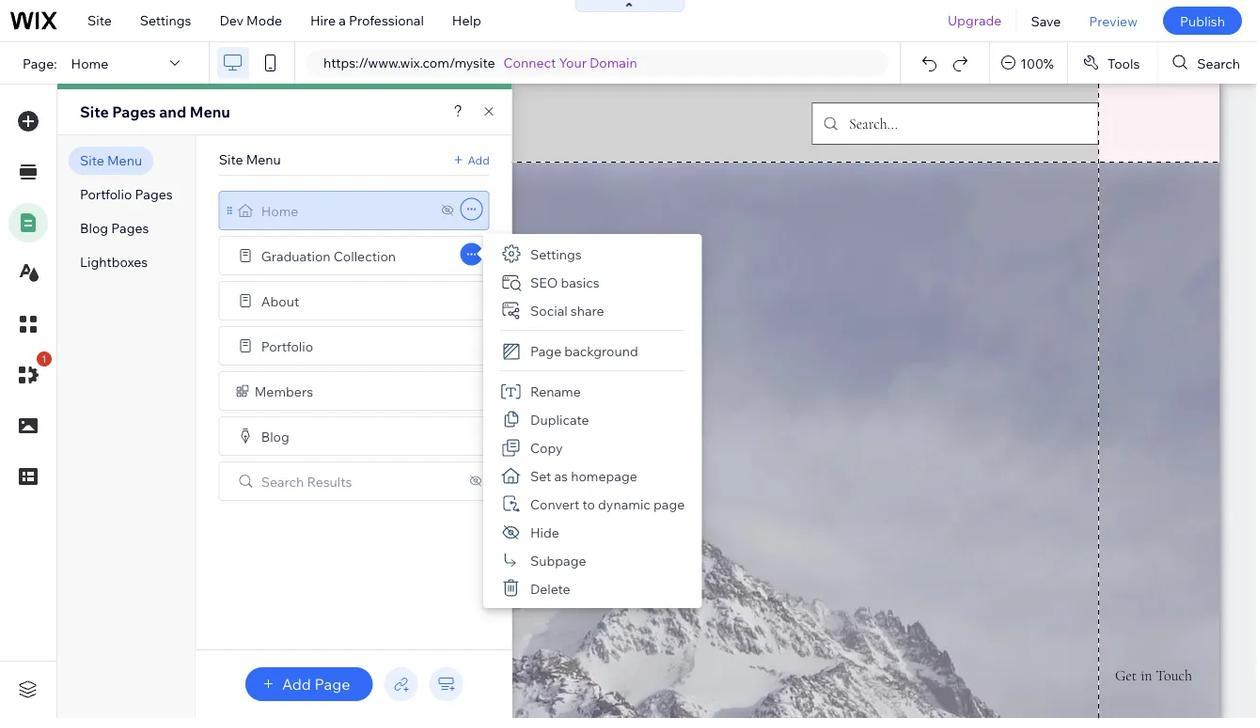 Task type: describe. For each thing, give the bounding box(es) containing it.
hire
[[310, 12, 336, 29]]

seo basics
[[531, 274, 600, 290]]

add for add page
[[282, 675, 311, 694]]

1 horizontal spatial home
[[261, 202, 299, 219]]

seo
[[531, 274, 558, 290]]

2 horizontal spatial menu
[[246, 151, 281, 168]]

blog pages
[[80, 220, 149, 237]]

blog for blog
[[261, 428, 290, 445]]

page
[[654, 496, 685, 512]]

blog for blog pages
[[80, 220, 108, 237]]

save
[[1031, 12, 1061, 29]]

mode
[[247, 12, 282, 29]]

tools
[[1108, 55, 1140, 71]]

tools button
[[1068, 42, 1157, 84]]

professional
[[349, 12, 424, 29]]

search for search
[[1198, 55, 1241, 71]]

and
[[159, 103, 186, 121]]

graduation collection
[[261, 248, 396, 264]]

set as homepage
[[531, 468, 638, 484]]

dev
[[220, 12, 244, 29]]

page background
[[531, 343, 638, 359]]

basics
[[561, 274, 600, 290]]

0 horizontal spatial menu
[[107, 152, 142, 169]]

portfolio pages
[[80, 186, 173, 203]]

social
[[531, 302, 568, 319]]

1 vertical spatial settings
[[531, 246, 582, 262]]

add page
[[282, 675, 350, 694]]

portfolio for portfolio
[[261, 338, 313, 354]]

pages for portfolio
[[135, 186, 173, 203]]

add for add
[[468, 153, 490, 167]]

add page button
[[245, 668, 373, 702]]

page inside button
[[315, 675, 350, 694]]

a
[[339, 12, 346, 29]]

rename
[[531, 383, 581, 400]]

publish
[[1180, 12, 1226, 29]]

pages for site
[[112, 103, 156, 121]]

duplicate
[[531, 411, 589, 428]]

background
[[565, 343, 638, 359]]

save button
[[1017, 0, 1075, 41]]

lightboxes
[[80, 254, 148, 270]]

copy
[[531, 440, 563, 456]]

social share
[[531, 302, 604, 319]]

0 vertical spatial home
[[71, 55, 108, 71]]

as
[[554, 468, 568, 484]]



Task type: locate. For each thing, give the bounding box(es) containing it.
convert
[[531, 496, 580, 512]]

blog up lightboxes
[[80, 220, 108, 237]]

convert to dynamic page
[[531, 496, 685, 512]]

collection
[[334, 248, 396, 264]]

0 horizontal spatial settings
[[140, 12, 191, 29]]

search left results
[[261, 473, 304, 490]]

https://www.wix.com/mysite connect your domain
[[324, 55, 637, 71]]

1 vertical spatial page
[[315, 675, 350, 694]]

add inside button
[[282, 675, 311, 694]]

0 horizontal spatial site menu
[[80, 152, 142, 169]]

0 vertical spatial blog
[[80, 220, 108, 237]]

search for search results
[[261, 473, 304, 490]]

0 vertical spatial settings
[[140, 12, 191, 29]]

page
[[531, 343, 562, 359], [315, 675, 350, 694]]

portfolio up members
[[261, 338, 313, 354]]

connect
[[504, 55, 556, 71]]

upgrade
[[948, 12, 1002, 29]]

1 horizontal spatial site menu
[[219, 151, 281, 168]]

0 vertical spatial page
[[531, 343, 562, 359]]

pages up 'blog pages'
[[135, 186, 173, 203]]

1 vertical spatial blog
[[261, 428, 290, 445]]

1 vertical spatial search
[[261, 473, 304, 490]]

search button
[[1158, 42, 1258, 84]]

2 vertical spatial pages
[[111, 220, 149, 237]]

pages left and
[[112, 103, 156, 121]]

0 vertical spatial search
[[1198, 55, 1241, 71]]

1 vertical spatial home
[[261, 202, 299, 219]]

0 horizontal spatial portfolio
[[80, 186, 132, 203]]

pages down portfolio pages
[[111, 220, 149, 237]]

1 horizontal spatial blog
[[261, 428, 290, 445]]

homepage
[[571, 468, 638, 484]]

1 horizontal spatial portfolio
[[261, 338, 313, 354]]

to
[[583, 496, 595, 512]]

0 horizontal spatial home
[[71, 55, 108, 71]]

settings
[[140, 12, 191, 29], [531, 246, 582, 262]]

search inside search 'button'
[[1198, 55, 1241, 71]]

blog down members
[[261, 428, 290, 445]]

add
[[468, 153, 490, 167], [282, 675, 311, 694]]

pages for blog
[[111, 220, 149, 237]]

100%
[[1021, 55, 1054, 71]]

0 horizontal spatial search
[[261, 473, 304, 490]]

0 vertical spatial add
[[468, 153, 490, 167]]

set
[[531, 468, 552, 484]]

site
[[87, 12, 112, 29], [80, 103, 109, 121], [219, 151, 243, 168], [80, 152, 104, 169]]

home up site pages and menu
[[71, 55, 108, 71]]

settings left dev
[[140, 12, 191, 29]]

share
[[571, 302, 604, 319]]

1 horizontal spatial search
[[1198, 55, 1241, 71]]

portfolio up 'blog pages'
[[80, 186, 132, 203]]

settings up seo basics at the left top of page
[[531, 246, 582, 262]]

0 horizontal spatial add
[[282, 675, 311, 694]]

1 horizontal spatial add
[[468, 153, 490, 167]]

members
[[255, 383, 313, 400]]

search results
[[261, 473, 352, 490]]

hide
[[531, 524, 560, 541]]

0 vertical spatial pages
[[112, 103, 156, 121]]

home
[[71, 55, 108, 71], [261, 202, 299, 219]]

https://www.wix.com/mysite
[[324, 55, 495, 71]]

publish button
[[1163, 7, 1243, 35]]

1 vertical spatial portfolio
[[261, 338, 313, 354]]

help
[[452, 12, 481, 29]]

about
[[261, 293, 299, 309]]

home up graduation
[[261, 202, 299, 219]]

100% button
[[991, 42, 1068, 84]]

search
[[1198, 55, 1241, 71], [261, 473, 304, 490]]

subpage
[[531, 552, 587, 569]]

portfolio
[[80, 186, 132, 203], [261, 338, 313, 354]]

0 horizontal spatial page
[[315, 675, 350, 694]]

graduation
[[261, 248, 331, 264]]

1 horizontal spatial page
[[531, 343, 562, 359]]

your
[[559, 55, 587, 71]]

site pages and menu
[[80, 103, 230, 121]]

1 horizontal spatial settings
[[531, 246, 582, 262]]

1 horizontal spatial menu
[[190, 103, 230, 121]]

delete
[[531, 581, 571, 597]]

menu
[[190, 103, 230, 121], [246, 151, 281, 168], [107, 152, 142, 169]]

1 vertical spatial pages
[[135, 186, 173, 203]]

preview
[[1090, 12, 1138, 29]]

0 horizontal spatial blog
[[80, 220, 108, 237]]

results
[[307, 473, 352, 490]]

search down publish button
[[1198, 55, 1241, 71]]

dev mode
[[220, 12, 282, 29]]

1 vertical spatial add
[[282, 675, 311, 694]]

domain
[[590, 55, 637, 71]]

pages
[[112, 103, 156, 121], [135, 186, 173, 203], [111, 220, 149, 237]]

site menu
[[219, 151, 281, 168], [80, 152, 142, 169]]

portfolio for portfolio pages
[[80, 186, 132, 203]]

hire a professional
[[310, 12, 424, 29]]

preview button
[[1075, 0, 1152, 41]]

0 vertical spatial portfolio
[[80, 186, 132, 203]]

dynamic
[[598, 496, 651, 512]]

blog
[[80, 220, 108, 237], [261, 428, 290, 445]]



Task type: vqa. For each thing, say whether or not it's contained in the screenshot.
2 button
no



